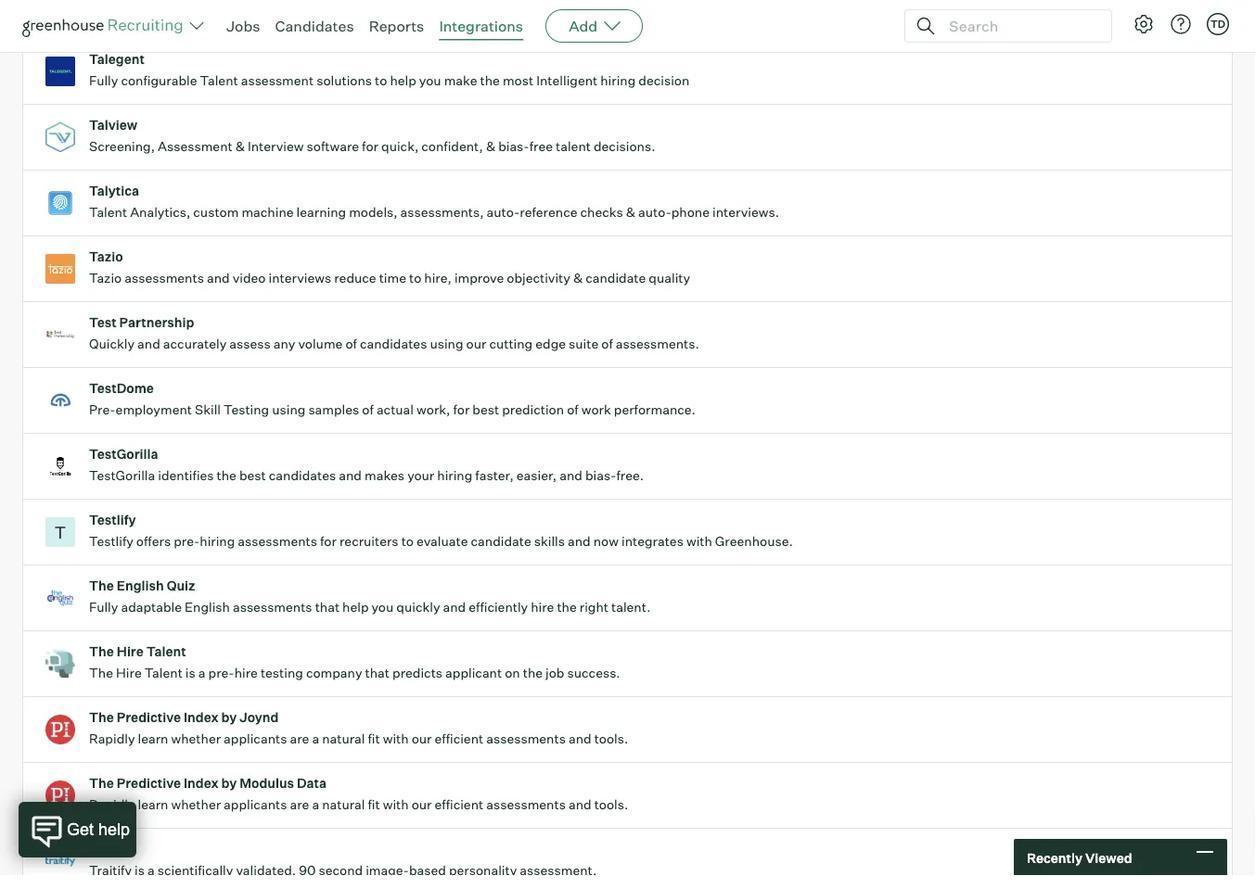 Task type: vqa. For each thing, say whether or not it's contained in the screenshot.
Reached
no



Task type: describe. For each thing, give the bounding box(es) containing it.
2 testlify from the top
[[89, 534, 133, 550]]

talent up is
[[146, 644, 186, 660]]

reports
[[369, 17, 424, 35]]

most
[[503, 73, 534, 89]]

makes
[[365, 468, 405, 484]]

testdome
[[89, 381, 154, 397]]

whether inside 'the predictive index by joynd rapidly learn whether applicants are a natural fit with our efficient assessments and tools.'
[[171, 731, 221, 748]]

0 vertical spatial hire
[[117, 644, 144, 660]]

2 testgorilla from the top
[[89, 468, 155, 484]]

offers
[[136, 534, 171, 550]]

pre- inside the hire talent the hire talent is a pre-hire testing company that predicts applicant on the job success.
[[208, 665, 234, 682]]

test
[[89, 315, 117, 331]]

of left work
[[567, 402, 579, 418]]

modulus
[[240, 776, 294, 792]]

hire inside the english quiz fully adaptable english assessments that help you quickly and efficiently hire the right talent.
[[531, 600, 554, 616]]

integrates
[[622, 534, 684, 550]]

evaluate
[[417, 534, 468, 550]]

quick,
[[381, 138, 419, 155]]

the for the hire talent the hire talent is a pre-hire testing company that predicts applicant on the job success.
[[89, 644, 114, 660]]

staffgeek uses people analytics to help you with employee selection, development and performance.
[[89, 7, 696, 23]]

the predictive index by modulus data rapidly learn whether applicants are a natural fit with our efficient assessments and tools.
[[89, 776, 628, 813]]

the inside the english quiz fully adaptable english assessments that help you quickly and efficiently hire the right talent.
[[557, 600, 577, 616]]

efficient inside the predictive index by modulus data rapidly learn whether applicants are a natural fit with our efficient assessments and tools.
[[435, 797, 484, 813]]

job
[[546, 665, 565, 682]]

the for the predictive index by modulus data rapidly learn whether applicants are a natural fit with our efficient assessments and tools.
[[89, 776, 114, 792]]

staffgeek uses people analytics to help you with employee selection, development and performance. link
[[23, 0, 1232, 39]]

actual
[[377, 402, 414, 418]]

and left makes at the bottom of page
[[339, 468, 362, 484]]

make
[[444, 73, 477, 89]]

best inside testdome pre-employment skill testing using samples of actual work, for best prediction of work performance.
[[473, 402, 499, 418]]

the inside the hire talent the hire talent is a pre-hire testing company that predicts applicant on the job success.
[[523, 665, 543, 682]]

skill
[[195, 402, 221, 418]]

viewed
[[1085, 850, 1132, 866]]

tools. inside the predictive index by modulus data rapidly learn whether applicants are a natural fit with our efficient assessments and tools.
[[594, 797, 628, 813]]

assessments,
[[400, 204, 484, 221]]

right
[[580, 600, 609, 616]]

of right the volume
[[346, 336, 357, 352]]

assessment
[[158, 138, 233, 155]]

samples
[[308, 402, 359, 418]]

decisions.
[[594, 138, 655, 155]]

candidates inside test partnership quickly and accurately assess any volume of candidates using our cutting edge suite of assessments.
[[360, 336, 427, 352]]

company
[[306, 665, 362, 682]]

decision
[[639, 73, 690, 89]]

accurately
[[163, 336, 227, 352]]

volume
[[298, 336, 343, 352]]

assessment
[[241, 73, 314, 89]]

traitify link
[[23, 830, 1232, 877]]

phone
[[671, 204, 710, 221]]

any
[[273, 336, 295, 352]]

you inside the talegent fully configurable talent assessment solutions to help you make the most intelligent hiring decision
[[419, 73, 441, 89]]

by for modulus
[[221, 776, 237, 792]]

free
[[529, 138, 553, 155]]

analytics,
[[130, 204, 190, 221]]

and right easier,
[[560, 468, 583, 484]]

improve
[[455, 270, 504, 286]]

cutting
[[489, 336, 533, 352]]

the english quiz fully adaptable english assessments that help you quickly and efficiently hire the right talent.
[[89, 578, 651, 616]]

assessments inside tazio tazio assessments and video interviews reduce time to hire, improve objectivity & candidate quality
[[125, 270, 204, 286]]

rapidly inside the predictive index by modulus data rapidly learn whether applicants are a natural fit with our efficient assessments and tools.
[[89, 797, 135, 813]]

with inside the predictive index by modulus data rapidly learn whether applicants are a natural fit with our efficient assessments and tools.
[[383, 797, 409, 813]]

for for recruiters
[[320, 534, 337, 550]]

for inside testdome pre-employment skill testing using samples of actual work, for best prediction of work performance.
[[453, 402, 470, 418]]

the for the english quiz fully adaptable english assessments that help you quickly and efficiently hire the right talent.
[[89, 578, 114, 594]]

the hire talent the hire talent is a pre-hire testing company that predicts applicant on the job success.
[[89, 644, 620, 682]]

people
[[183, 7, 224, 23]]

you inside the english quiz fully adaptable english assessments that help you quickly and efficiently hire the right talent.
[[372, 600, 394, 616]]

2 auto- from the left
[[638, 204, 671, 221]]

our inside 'the predictive index by joynd rapidly learn whether applicants are a natural fit with our efficient assessments and tools.'
[[412, 731, 432, 748]]

assess
[[229, 336, 271, 352]]

0 vertical spatial english
[[117, 578, 164, 594]]

applicant
[[445, 665, 502, 682]]

1 tazio from the top
[[89, 249, 123, 265]]

greenhouse recruiting image
[[22, 15, 189, 37]]

assessments inside testlify testlify offers pre-hiring assessments for recruiters to evaluate candidate skills and now integrates with greenhouse.
[[238, 534, 317, 550]]

& right confident,
[[486, 138, 496, 155]]

checks
[[580, 204, 623, 221]]

talent inside talytica talent analytics, custom machine learning models, assessments, auto-reference checks & auto-phone interviews.
[[89, 204, 127, 221]]

td button
[[1203, 9, 1233, 39]]

assessments inside 'the predictive index by joynd rapidly learn whether applicants are a natural fit with our efficient assessments and tools.'
[[486, 731, 566, 748]]

development
[[506, 7, 586, 23]]

add button
[[546, 9, 643, 43]]

integrations link
[[439, 17, 523, 35]]

recently
[[1027, 850, 1083, 866]]

fully inside the english quiz fully adaptable english assessments that help you quickly and efficiently hire the right talent.
[[89, 600, 118, 616]]

td
[[1211, 18, 1226, 30]]

now
[[594, 534, 619, 550]]

testing
[[224, 402, 269, 418]]

custom
[[193, 204, 239, 221]]

hire inside the hire talent the hire talent is a pre-hire testing company that predicts applicant on the job success.
[[234, 665, 258, 682]]

1 testgorilla from the top
[[89, 446, 158, 463]]

efficiently
[[469, 600, 528, 616]]

and right development
[[589, 7, 611, 23]]

& inside talytica talent analytics, custom machine learning models, assessments, auto-reference checks & auto-phone interviews.
[[626, 204, 636, 221]]

to inside the talegent fully configurable talent assessment solutions to help you make the most intelligent hiring decision
[[375, 73, 387, 89]]

index for whether
[[184, 776, 219, 792]]

greenhouse.
[[715, 534, 793, 550]]

your
[[407, 468, 434, 484]]

using inside testdome pre-employment skill testing using samples of actual work, for best prediction of work performance.
[[272, 402, 306, 418]]

0 horizontal spatial you
[[329, 7, 351, 23]]

the for the predictive index by joynd rapidly learn whether applicants are a natural fit with our efficient assessments and tools.
[[89, 710, 114, 726]]

talytica talent analytics, custom machine learning models, assessments, auto-reference checks & auto-phone interviews.
[[89, 183, 779, 221]]

joynd
[[240, 710, 279, 726]]

screening,
[[89, 138, 155, 155]]

solutions
[[317, 73, 372, 89]]

performance. inside testdome pre-employment skill testing using samples of actual work, for best prediction of work performance.
[[614, 402, 696, 418]]

and inside tazio tazio assessments and video interviews reduce time to hire, improve objectivity & candidate quality
[[207, 270, 230, 286]]

with inside 'the predictive index by joynd rapidly learn whether applicants are a natural fit with our efficient assessments and tools.'
[[383, 731, 409, 748]]

integrations
[[439, 17, 523, 35]]

to right analytics
[[284, 7, 297, 23]]

0 horizontal spatial help
[[300, 7, 326, 23]]

objectivity
[[507, 270, 570, 286]]

work
[[581, 402, 611, 418]]

efficient inside 'the predictive index by joynd rapidly learn whether applicants are a natural fit with our efficient assessments and tools.'
[[435, 731, 484, 748]]

1 vertical spatial english
[[185, 600, 230, 616]]

testlify testlify offers pre-hiring assessments for recruiters to evaluate candidate skills and now integrates with greenhouse.
[[89, 512, 793, 550]]

applicants inside 'the predictive index by joynd rapidly learn whether applicants are a natural fit with our efficient assessments and tools.'
[[224, 731, 287, 748]]

of right suite
[[601, 336, 613, 352]]

a inside the predictive index by modulus data rapidly learn whether applicants are a natural fit with our efficient assessments and tools.
[[312, 797, 319, 813]]

quality
[[649, 270, 690, 286]]

interview
[[248, 138, 304, 155]]

hiring inside testgorilla testgorilla identifies the best candidates and makes your hiring faster, easier, and bias-free.
[[437, 468, 473, 484]]

assessments inside the english quiz fully adaptable english assessments that help you quickly and efficiently hire the right talent.
[[233, 600, 312, 616]]

pre-
[[89, 402, 116, 418]]

& inside tazio tazio assessments and video interviews reduce time to hire, improve objectivity & candidate quality
[[573, 270, 583, 286]]

of left actual
[[362, 402, 374, 418]]

testing
[[261, 665, 303, 682]]

quickly
[[396, 600, 440, 616]]

candidates inside testgorilla testgorilla identifies the best candidates and makes your hiring faster, easier, and bias-free.
[[269, 468, 336, 484]]

uses
[[152, 7, 180, 23]]

data
[[297, 776, 327, 792]]

quickly
[[89, 336, 135, 352]]

interviews.
[[713, 204, 779, 221]]

recently viewed
[[1027, 850, 1132, 866]]

learn inside the predictive index by modulus data rapidly learn whether applicants are a natural fit with our efficient assessments and tools.
[[138, 797, 168, 813]]

fit inside the predictive index by modulus data rapidly learn whether applicants are a natural fit with our efficient assessments and tools.
[[368, 797, 380, 813]]

interviews
[[269, 270, 331, 286]]



Task type: locate. For each thing, give the bounding box(es) containing it.
0 vertical spatial efficient
[[435, 731, 484, 748]]

talent left is
[[144, 665, 183, 682]]

1 are from the top
[[290, 731, 309, 748]]

1 horizontal spatial english
[[185, 600, 230, 616]]

0 vertical spatial by
[[221, 710, 237, 726]]

1 vertical spatial that
[[365, 665, 390, 682]]

0 vertical spatial that
[[315, 600, 340, 616]]

fully inside the talegent fully configurable talent assessment solutions to help you make the most intelligent hiring decision
[[89, 73, 118, 89]]

2 fully from the top
[[89, 600, 118, 616]]

pre- right is
[[208, 665, 234, 682]]

help right analytics
[[300, 7, 326, 23]]

2 vertical spatial hiring
[[200, 534, 235, 550]]

0 vertical spatial applicants
[[224, 731, 287, 748]]

with right integrates
[[687, 534, 712, 550]]

to right the time at the left top
[[409, 270, 422, 286]]

you left quickly at the bottom left of page
[[372, 600, 394, 616]]

auto-
[[487, 204, 520, 221], [638, 204, 671, 221]]

0 horizontal spatial best
[[239, 468, 266, 484]]

t
[[55, 523, 66, 543]]

with left 'employee' in the top of the page
[[354, 7, 380, 23]]

and inside testlify testlify offers pre-hiring assessments for recruiters to evaluate candidate skills and now integrates with greenhouse.
[[568, 534, 591, 550]]

help inside the english quiz fully adaptable english assessments that help you quickly and efficiently hire the right talent.
[[342, 600, 369, 616]]

1 horizontal spatial candidate
[[586, 270, 646, 286]]

tools. inside 'the predictive index by joynd rapidly learn whether applicants are a natural fit with our efficient assessments and tools.'
[[594, 731, 628, 748]]

easier,
[[517, 468, 557, 484]]

2 by from the top
[[221, 776, 237, 792]]

assessments.
[[616, 336, 699, 352]]

1 vertical spatial are
[[290, 797, 309, 813]]

fully left adaptable
[[89, 600, 118, 616]]

with down 'the predictive index by joynd rapidly learn whether applicants are a natural fit with our efficient assessments and tools.' in the bottom of the page
[[383, 797, 409, 813]]

by left joynd on the bottom left
[[221, 710, 237, 726]]

assessments
[[125, 270, 204, 286], [238, 534, 317, 550], [233, 600, 312, 616], [486, 731, 566, 748], [486, 797, 566, 813]]

video
[[233, 270, 266, 286]]

performance. right work
[[614, 402, 696, 418]]

applicants
[[224, 731, 287, 748], [224, 797, 287, 813]]

1 vertical spatial predictive
[[117, 776, 181, 792]]

talegent
[[89, 51, 145, 67]]

fully down talegent
[[89, 73, 118, 89]]

1 vertical spatial applicants
[[224, 797, 287, 813]]

0 vertical spatial fully
[[89, 73, 118, 89]]

1 learn from the top
[[138, 731, 168, 748]]

the predictive index by joynd rapidly learn whether applicants are a natural fit with our efficient assessments and tools.
[[89, 710, 628, 748]]

for
[[362, 138, 379, 155], [453, 402, 470, 418], [320, 534, 337, 550]]

and inside the predictive index by modulus data rapidly learn whether applicants are a natural fit with our efficient assessments and tools.
[[569, 797, 592, 813]]

to
[[284, 7, 297, 23], [375, 73, 387, 89], [409, 270, 422, 286], [401, 534, 414, 550]]

testlify
[[89, 512, 136, 529], [89, 534, 133, 550]]

1 vertical spatial learn
[[138, 797, 168, 813]]

0 horizontal spatial hiring
[[200, 534, 235, 550]]

hire right efficiently
[[531, 600, 554, 616]]

talytica
[[89, 183, 139, 199]]

5 the from the top
[[89, 776, 114, 792]]

help down reports
[[390, 73, 416, 89]]

by left modulus
[[221, 776, 237, 792]]

are up data on the left of the page
[[290, 731, 309, 748]]

recruiters
[[340, 534, 399, 550]]

a down data on the left of the page
[[312, 797, 319, 813]]

for right work,
[[453, 402, 470, 418]]

candidate
[[586, 270, 646, 286], [471, 534, 531, 550]]

candidates down samples
[[269, 468, 336, 484]]

0 horizontal spatial that
[[315, 600, 340, 616]]

2 are from the top
[[290, 797, 309, 813]]

0 vertical spatial whether
[[171, 731, 221, 748]]

add
[[569, 17, 598, 35]]

0 vertical spatial a
[[198, 665, 206, 682]]

2 fit from the top
[[368, 797, 380, 813]]

tools. up traitify 'link'
[[594, 797, 628, 813]]

machine
[[242, 204, 294, 221]]

0 vertical spatial tazio
[[89, 249, 123, 265]]

1 vertical spatial using
[[272, 402, 306, 418]]

1 vertical spatial tazio
[[89, 270, 122, 286]]

1 vertical spatial you
[[419, 73, 441, 89]]

1 vertical spatial by
[[221, 776, 237, 792]]

1 natural from the top
[[322, 731, 365, 748]]

best down "testing"
[[239, 468, 266, 484]]

0 vertical spatial bias-
[[498, 138, 529, 155]]

2 vertical spatial a
[[312, 797, 319, 813]]

selection,
[[444, 7, 503, 23]]

performance. up decision
[[614, 7, 696, 23]]

reference
[[520, 204, 578, 221]]

1 vertical spatial candidate
[[471, 534, 531, 550]]

index down is
[[184, 710, 219, 726]]

0 horizontal spatial using
[[272, 402, 306, 418]]

2 vertical spatial you
[[372, 600, 394, 616]]

candidates up testdome pre-employment skill testing using samples of actual work, for best prediction of work performance.
[[360, 336, 427, 352]]

help inside the talegent fully configurable talent assessment solutions to help you make the most intelligent hiring decision
[[390, 73, 416, 89]]

that inside the english quiz fully adaptable english assessments that help you quickly and efficiently hire the right talent.
[[315, 600, 340, 616]]

1 vertical spatial our
[[412, 731, 432, 748]]

hire left is
[[116, 665, 142, 682]]

0 horizontal spatial candidate
[[471, 534, 531, 550]]

applicants inside the predictive index by modulus data rapidly learn whether applicants are a natural fit with our efficient assessments and tools.
[[224, 797, 287, 813]]

you left make
[[419, 73, 441, 89]]

1 vertical spatial index
[[184, 776, 219, 792]]

testlify left offers
[[89, 534, 133, 550]]

candidate inside tazio tazio assessments and video interviews reduce time to hire, improve objectivity & candidate quality
[[586, 270, 646, 286]]

0 vertical spatial help
[[300, 7, 326, 23]]

1 vertical spatial hire
[[234, 665, 258, 682]]

1 predictive from the top
[[117, 710, 181, 726]]

are
[[290, 731, 309, 748], [290, 797, 309, 813]]

software
[[307, 138, 359, 155]]

auto- right assessments, at the top left of page
[[487, 204, 520, 221]]

the inside 'the predictive index by joynd rapidly learn whether applicants are a natural fit with our efficient assessments and tools.'
[[89, 710, 114, 726]]

talegent fully configurable talent assessment solutions to help you make the most intelligent hiring decision
[[89, 51, 690, 89]]

with up the predictive index by modulus data rapidly learn whether applicants are a natural fit with our efficient assessments and tools.
[[383, 731, 409, 748]]

talent down talytica
[[89, 204, 127, 221]]

for left recruiters
[[320, 534, 337, 550]]

0 vertical spatial performance.
[[614, 7, 696, 23]]

2 rapidly from the top
[[89, 797, 135, 813]]

1 auto- from the left
[[487, 204, 520, 221]]

a right is
[[198, 665, 206, 682]]

by
[[221, 710, 237, 726], [221, 776, 237, 792]]

testgorilla left identifies
[[89, 468, 155, 484]]

1 vertical spatial tools.
[[594, 797, 628, 813]]

index inside the predictive index by modulus data rapidly learn whether applicants are a natural fit with our efficient assessments and tools.
[[184, 776, 219, 792]]

hiring left decision
[[601, 73, 636, 89]]

and up traitify 'link'
[[569, 797, 592, 813]]

2 efficient from the top
[[435, 797, 484, 813]]

the left most
[[480, 73, 500, 89]]

suite
[[569, 336, 599, 352]]

1 horizontal spatial pre-
[[208, 665, 234, 682]]

1 vertical spatial for
[[453, 402, 470, 418]]

talent
[[556, 138, 591, 155]]

prediction
[[502, 402, 564, 418]]

english up adaptable
[[117, 578, 164, 594]]

2 vertical spatial our
[[412, 797, 432, 813]]

0 vertical spatial candidates
[[360, 336, 427, 352]]

1 rapidly from the top
[[89, 731, 135, 748]]

predictive inside the predictive index by modulus data rapidly learn whether applicants are a natural fit with our efficient assessments and tools.
[[117, 776, 181, 792]]

the inside the talegent fully configurable talent assessment solutions to help you make the most intelligent hiring decision
[[480, 73, 500, 89]]

that inside the hire talent the hire talent is a pre-hire testing company that predicts applicant on the job success.
[[365, 665, 390, 682]]

for inside talview screening, assessment & interview software for quick, confident, & bias-free talent decisions.
[[362, 138, 379, 155]]

time
[[379, 270, 406, 286]]

0 horizontal spatial bias-
[[498, 138, 529, 155]]

2 applicants from the top
[[224, 797, 287, 813]]

that left predicts
[[365, 665, 390, 682]]

applicants down joynd on the bottom left
[[224, 731, 287, 748]]

0 vertical spatial fit
[[368, 731, 380, 748]]

testlify right "t"
[[89, 512, 136, 529]]

& right objectivity
[[573, 270, 583, 286]]

2 tazio from the top
[[89, 270, 122, 286]]

1 vertical spatial whether
[[171, 797, 221, 813]]

fit down 'the predictive index by joynd rapidly learn whether applicants are a natural fit with our efficient assessments and tools.' in the bottom of the page
[[368, 797, 380, 813]]

1 horizontal spatial for
[[362, 138, 379, 155]]

for left quick, on the top of the page
[[362, 138, 379, 155]]

you left reports
[[329, 7, 351, 23]]

1 vertical spatial testlify
[[89, 534, 133, 550]]

bias- inside talview screening, assessment & interview software for quick, confident, & bias-free talent decisions.
[[498, 138, 529, 155]]

index inside 'the predictive index by joynd rapidly learn whether applicants are a natural fit with our efficient assessments and tools.'
[[184, 710, 219, 726]]

the left right
[[557, 600, 577, 616]]

candidates
[[360, 336, 427, 352], [269, 468, 336, 484]]

1 horizontal spatial best
[[473, 402, 499, 418]]

1 by from the top
[[221, 710, 237, 726]]

predictive for rapidly
[[117, 776, 181, 792]]

2 vertical spatial help
[[342, 600, 369, 616]]

1 vertical spatial a
[[312, 731, 319, 748]]

0 vertical spatial for
[[362, 138, 379, 155]]

1 vertical spatial natural
[[322, 797, 365, 813]]

jobs
[[226, 17, 260, 35]]

for for quick,
[[362, 138, 379, 155]]

whether
[[171, 731, 221, 748], [171, 797, 221, 813]]

hiring right your
[[437, 468, 473, 484]]

testgorilla testgorilla identifies the best candidates and makes your hiring faster, easier, and bias-free.
[[89, 446, 644, 484]]

learning
[[297, 204, 346, 221]]

2 tools. from the top
[[594, 797, 628, 813]]

using right "testing"
[[272, 402, 306, 418]]

employment
[[116, 402, 192, 418]]

1 vertical spatial bias-
[[585, 468, 616, 484]]

2 horizontal spatial hiring
[[601, 73, 636, 89]]

2 horizontal spatial you
[[419, 73, 441, 89]]

the right on
[[523, 665, 543, 682]]

1 testlify from the top
[[89, 512, 136, 529]]

1 applicants from the top
[[224, 731, 287, 748]]

0 horizontal spatial candidates
[[269, 468, 336, 484]]

employee
[[382, 7, 441, 23]]

0 vertical spatial best
[[473, 402, 499, 418]]

using left cutting
[[430, 336, 463, 352]]

0 vertical spatial using
[[430, 336, 463, 352]]

2 predictive from the top
[[117, 776, 181, 792]]

predicts
[[393, 665, 443, 682]]

2 whether from the top
[[171, 797, 221, 813]]

fit inside 'the predictive index by joynd rapidly learn whether applicants are a natural fit with our efficient assessments and tools.'
[[368, 731, 380, 748]]

1 whether from the top
[[171, 731, 221, 748]]

1 horizontal spatial using
[[430, 336, 463, 352]]

bias- inside testgorilla testgorilla identifies the best candidates and makes your hiring faster, easier, and bias-free.
[[585, 468, 616, 484]]

rapidly inside 'the predictive index by joynd rapidly learn whether applicants are a natural fit with our efficient assessments and tools.'
[[89, 731, 135, 748]]

configure image
[[1133, 13, 1155, 35]]

1 vertical spatial candidates
[[269, 468, 336, 484]]

natural inside the predictive index by modulus data rapidly learn whether applicants are a natural fit with our efficient assessments and tools.
[[322, 797, 365, 813]]

skills
[[534, 534, 565, 550]]

0 vertical spatial pre-
[[174, 534, 200, 550]]

adaptable
[[121, 600, 182, 616]]

0 vertical spatial natural
[[322, 731, 365, 748]]

intelligent
[[536, 73, 598, 89]]

talent.
[[611, 600, 651, 616]]

0 vertical spatial testgorilla
[[89, 446, 158, 463]]

0 horizontal spatial for
[[320, 534, 337, 550]]

1 horizontal spatial candidates
[[360, 336, 427, 352]]

to inside testlify testlify offers pre-hiring assessments for recruiters to evaluate candidate skills and now integrates with greenhouse.
[[401, 534, 414, 550]]

the
[[89, 578, 114, 594], [89, 644, 114, 660], [89, 665, 113, 682], [89, 710, 114, 726], [89, 776, 114, 792]]

the inside the english quiz fully adaptable english assessments that help you quickly and efficiently hire the right talent.
[[89, 578, 114, 594]]

hire left the testing
[[234, 665, 258, 682]]

1 vertical spatial performance.
[[614, 402, 696, 418]]

hiring right offers
[[200, 534, 235, 550]]

are inside 'the predictive index by joynd rapidly learn whether applicants are a natural fit with our efficient assessments and tools.'
[[290, 731, 309, 748]]

1 horizontal spatial bias-
[[585, 468, 616, 484]]

predictive for learn
[[117, 710, 181, 726]]

using inside test partnership quickly and accurately assess any volume of candidates using our cutting edge suite of assessments.
[[430, 336, 463, 352]]

free.
[[616, 468, 644, 484]]

2 the from the top
[[89, 644, 114, 660]]

1 vertical spatial hire
[[116, 665, 142, 682]]

with inside testlify testlify offers pre-hiring assessments for recruiters to evaluate candidate skills and now integrates with greenhouse.
[[687, 534, 712, 550]]

identifies
[[158, 468, 214, 484]]

tools. down 'success.'
[[594, 731, 628, 748]]

natural inside 'the predictive index by joynd rapidly learn whether applicants are a natural fit with our efficient assessments and tools.'
[[322, 731, 365, 748]]

bias- left talent
[[498, 138, 529, 155]]

you
[[329, 7, 351, 23], [419, 73, 441, 89], [372, 600, 394, 616]]

0 vertical spatial predictive
[[117, 710, 181, 726]]

for inside testlify testlify offers pre-hiring assessments for recruiters to evaluate candidate skills and now integrates with greenhouse.
[[320, 534, 337, 550]]

a
[[198, 665, 206, 682], [312, 731, 319, 748], [312, 797, 319, 813]]

talview screening, assessment & interview software for quick, confident, & bias-free talent decisions.
[[89, 117, 655, 155]]

help up the hire talent the hire talent is a pre-hire testing company that predicts applicant on the job success.
[[342, 600, 369, 616]]

0 vertical spatial rapidly
[[89, 731, 135, 748]]

1 vertical spatial testgorilla
[[89, 468, 155, 484]]

faster,
[[475, 468, 514, 484]]

1 vertical spatial help
[[390, 73, 416, 89]]

candidate left skills
[[471, 534, 531, 550]]

2 learn from the top
[[138, 797, 168, 813]]

1 efficient from the top
[[435, 731, 484, 748]]

are inside the predictive index by modulus data rapidly learn whether applicants are a natural fit with our efficient assessments and tools.
[[290, 797, 309, 813]]

Search text field
[[945, 13, 1095, 39]]

1 vertical spatial fully
[[89, 600, 118, 616]]

1 vertical spatial efficient
[[435, 797, 484, 813]]

assessments inside the predictive index by modulus data rapidly learn whether applicants are a natural fit with our efficient assessments and tools.
[[486, 797, 566, 813]]

a up data on the left of the page
[[312, 731, 319, 748]]

bias- right easier,
[[585, 468, 616, 484]]

analytics
[[227, 7, 282, 23]]

using
[[430, 336, 463, 352], [272, 402, 306, 418]]

to right "solutions"
[[375, 73, 387, 89]]

1 horizontal spatial that
[[365, 665, 390, 682]]

1 index from the top
[[184, 710, 219, 726]]

to left evaluate
[[401, 534, 414, 550]]

work,
[[417, 402, 450, 418]]

hiring inside the talegent fully configurable talent assessment solutions to help you make the most intelligent hiring decision
[[601, 73, 636, 89]]

index for applicants
[[184, 710, 219, 726]]

& left interview
[[235, 138, 245, 155]]

2 horizontal spatial help
[[390, 73, 416, 89]]

configurable
[[121, 73, 197, 89]]

hire,
[[424, 270, 452, 286]]

our inside test partnership quickly and accurately assess any volume of candidates using our cutting edge suite of assessments.
[[466, 336, 487, 352]]

that up the hire talent the hire talent is a pre-hire testing company that predicts applicant on the job success.
[[315, 600, 340, 616]]

rapidly
[[89, 731, 135, 748], [89, 797, 135, 813]]

predictive inside 'the predictive index by joynd rapidly learn whether applicants are a natural fit with our efficient assessments and tools.'
[[117, 710, 181, 726]]

1 horizontal spatial you
[[372, 600, 394, 616]]

1 fully from the top
[[89, 73, 118, 89]]

and down partnership
[[137, 336, 160, 352]]

0 horizontal spatial auto-
[[487, 204, 520, 221]]

0 horizontal spatial hire
[[234, 665, 258, 682]]

0 vertical spatial hiring
[[601, 73, 636, 89]]

the inside the predictive index by modulus data rapidly learn whether applicants are a natural fit with our efficient assessments and tools.
[[89, 776, 114, 792]]

2 index from the top
[[184, 776, 219, 792]]

1 the from the top
[[89, 578, 114, 594]]

1 horizontal spatial help
[[342, 600, 369, 616]]

0 horizontal spatial pre-
[[174, 534, 200, 550]]

english
[[117, 578, 164, 594], [185, 600, 230, 616]]

talent inside the talegent fully configurable talent assessment solutions to help you make the most intelligent hiring decision
[[200, 73, 238, 89]]

0 vertical spatial our
[[466, 336, 487, 352]]

jobs link
[[226, 17, 260, 35]]

that
[[315, 600, 340, 616], [365, 665, 390, 682]]

quiz
[[167, 578, 195, 594]]

and left now at bottom left
[[568, 534, 591, 550]]

by inside 'the predictive index by joynd rapidly learn whether applicants are a natural fit with our efficient assessments and tools.'
[[221, 710, 237, 726]]

learn inside 'the predictive index by joynd rapidly learn whether applicants are a natural fit with our efficient assessments and tools.'
[[138, 731, 168, 748]]

candidate inside testlify testlify offers pre-hiring assessments for recruiters to evaluate candidate skills and now integrates with greenhouse.
[[471, 534, 531, 550]]

reduce
[[334, 270, 376, 286]]

and inside test partnership quickly and accurately assess any volume of candidates using our cutting edge suite of assessments.
[[137, 336, 160, 352]]

a inside the hire talent the hire talent is a pre-hire testing company that predicts applicant on the job success.
[[198, 665, 206, 682]]

3 the from the top
[[89, 665, 113, 682]]

are down data on the left of the page
[[290, 797, 309, 813]]

0 vertical spatial tools.
[[594, 731, 628, 748]]

to inside tazio tazio assessments and video interviews reduce time to hire, improve objectivity & candidate quality
[[409, 270, 422, 286]]

0 vertical spatial you
[[329, 7, 351, 23]]

bias-
[[498, 138, 529, 155], [585, 468, 616, 484]]

hiring
[[601, 73, 636, 89], [437, 468, 473, 484], [200, 534, 235, 550]]

2 vertical spatial for
[[320, 534, 337, 550]]

best left prediction
[[473, 402, 499, 418]]

1 vertical spatial pre-
[[208, 665, 234, 682]]

and right quickly at the bottom left of page
[[443, 600, 466, 616]]

auto- right checks
[[638, 204, 671, 221]]

1 tools. from the top
[[594, 731, 628, 748]]

fit up the predictive index by modulus data rapidly learn whether applicants are a natural fit with our efficient assessments and tools.
[[368, 731, 380, 748]]

confident,
[[421, 138, 483, 155]]

4 the from the top
[[89, 710, 114, 726]]

a inside 'the predictive index by joynd rapidly learn whether applicants are a natural fit with our efficient assessments and tools.'
[[312, 731, 319, 748]]

1 horizontal spatial auto-
[[638, 204, 671, 221]]

applicants down modulus
[[224, 797, 287, 813]]

hire down adaptable
[[117, 644, 144, 660]]

talent left assessment on the left
[[200, 73, 238, 89]]

0 vertical spatial candidate
[[586, 270, 646, 286]]

testdome pre-employment skill testing using samples of actual work, for best prediction of work performance.
[[89, 381, 696, 418]]

hire
[[117, 644, 144, 660], [116, 665, 142, 682]]

testgorilla down pre-
[[89, 446, 158, 463]]

0 vertical spatial are
[[290, 731, 309, 748]]

reports link
[[369, 17, 424, 35]]

0 vertical spatial learn
[[138, 731, 168, 748]]

best
[[473, 402, 499, 418], [239, 468, 266, 484]]

tazio
[[89, 249, 123, 265], [89, 270, 122, 286]]

& right checks
[[626, 204, 636, 221]]

and down 'success.'
[[569, 731, 592, 748]]

hiring inside testlify testlify offers pre-hiring assessments for recruiters to evaluate candidate skills and now integrates with greenhouse.
[[200, 534, 235, 550]]

english down the quiz
[[185, 600, 230, 616]]

pre- inside testlify testlify offers pre-hiring assessments for recruiters to evaluate candidate skills and now integrates with greenhouse.
[[174, 534, 200, 550]]

0 vertical spatial hire
[[531, 600, 554, 616]]

our inside the predictive index by modulus data rapidly learn whether applicants are a natural fit with our efficient assessments and tools.
[[412, 797, 432, 813]]

natural down data on the left of the page
[[322, 797, 365, 813]]

0 horizontal spatial english
[[117, 578, 164, 594]]

by inside the predictive index by modulus data rapidly learn whether applicants are a natural fit with our efficient assessments and tools.
[[221, 776, 237, 792]]

1 vertical spatial fit
[[368, 797, 380, 813]]

and left video
[[207, 270, 230, 286]]

pre- right offers
[[174, 534, 200, 550]]

0 vertical spatial testlify
[[89, 512, 136, 529]]

1 horizontal spatial hire
[[531, 600, 554, 616]]

2 horizontal spatial for
[[453, 402, 470, 418]]

0 vertical spatial index
[[184, 710, 219, 726]]

1 fit from the top
[[368, 731, 380, 748]]

1 horizontal spatial hiring
[[437, 468, 473, 484]]

and inside 'the predictive index by joynd rapidly learn whether applicants are a natural fit with our efficient assessments and tools.'
[[569, 731, 592, 748]]

and
[[589, 7, 611, 23], [207, 270, 230, 286], [137, 336, 160, 352], [339, 468, 362, 484], [560, 468, 583, 484], [568, 534, 591, 550], [443, 600, 466, 616], [569, 731, 592, 748], [569, 797, 592, 813]]

2 natural from the top
[[322, 797, 365, 813]]

candidate left quality
[[586, 270, 646, 286]]

tazio tazio assessments and video interviews reduce time to hire, improve objectivity & candidate quality
[[89, 249, 690, 286]]

index left modulus
[[184, 776, 219, 792]]

the right identifies
[[217, 468, 237, 484]]

best inside testgorilla testgorilla identifies the best candidates and makes your hiring faster, easier, and bias-free.
[[239, 468, 266, 484]]

hire
[[531, 600, 554, 616], [234, 665, 258, 682]]

by for joynd
[[221, 710, 237, 726]]

whether inside the predictive index by modulus data rapidly learn whether applicants are a natural fit with our efficient assessments and tools.
[[171, 797, 221, 813]]

success.
[[567, 665, 620, 682]]

and inside the english quiz fully adaptable english assessments that help you quickly and efficiently hire the right talent.
[[443, 600, 466, 616]]

the inside testgorilla testgorilla identifies the best candidates and makes your hiring faster, easier, and bias-free.
[[217, 468, 237, 484]]

natural up data on the left of the page
[[322, 731, 365, 748]]

1 vertical spatial best
[[239, 468, 266, 484]]



